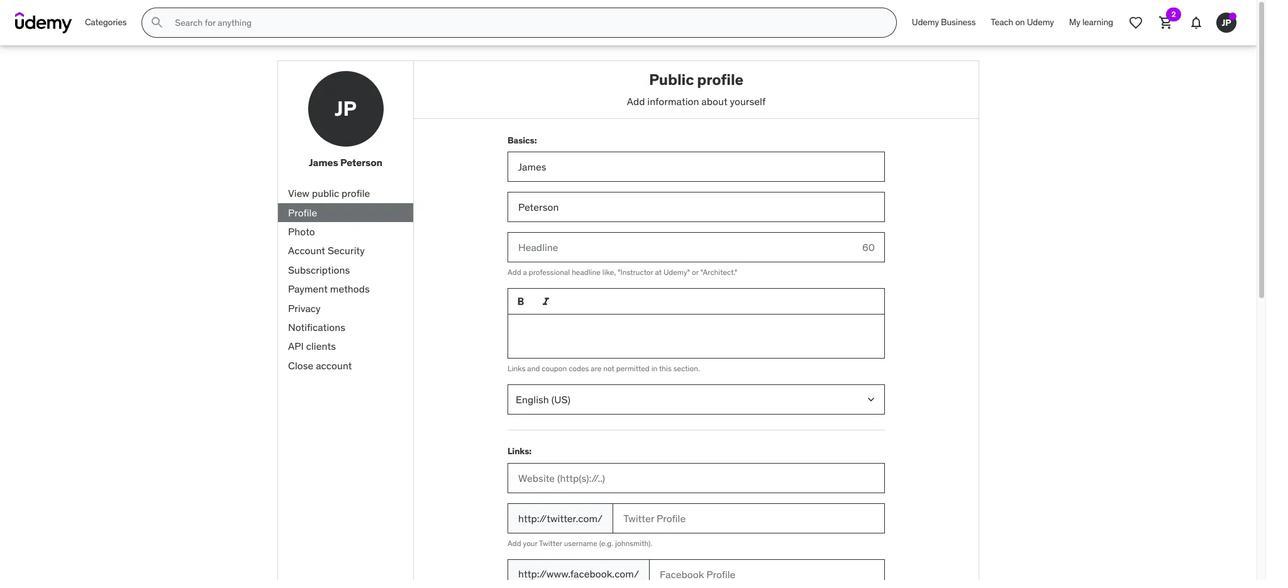 Task type: describe. For each thing, give the bounding box(es) containing it.
basics:
[[508, 134, 537, 146]]

add your twitter username (e.g. johnsmith).
[[508, 538, 653, 548]]

view public profile
[[288, 187, 370, 200]]

jp link
[[1212, 8, 1242, 38]]

payment methods link
[[278, 279, 413, 299]]

my learning
[[1069, 16, 1114, 28]]

are
[[591, 364, 602, 373]]

privacy
[[288, 302, 321, 314]]

privacy link
[[278, 299, 413, 318]]

account
[[316, 359, 352, 372]]

and
[[527, 364, 540, 373]]

business
[[941, 16, 976, 28]]

teach on udemy link
[[984, 8, 1062, 38]]

submit search image
[[150, 15, 165, 30]]

2
[[1172, 9, 1176, 19]]

information
[[648, 95, 699, 107]]

account
[[288, 244, 325, 257]]

add for headline
[[508, 267, 521, 277]]

clients
[[306, 340, 336, 353]]

profile
[[288, 206, 317, 219]]

photo
[[288, 225, 315, 238]]

notifications
[[288, 321, 345, 333]]

view
[[288, 187, 310, 200]]

in
[[652, 364, 658, 373]]

links:
[[508, 446, 532, 457]]

permitted
[[616, 364, 650, 373]]

about
[[702, 95, 728, 107]]

account security
[[288, 244, 365, 257]]

Headline text field
[[508, 232, 852, 262]]

udemy image
[[15, 12, 72, 33]]

on
[[1016, 16, 1025, 28]]

Website (http(s)://..) url field
[[508, 463, 885, 493]]

coupon
[[542, 364, 567, 373]]

"architect."
[[701, 267, 738, 277]]

public
[[649, 70, 694, 89]]

my learning link
[[1062, 8, 1121, 38]]

methods
[[330, 283, 370, 295]]

your
[[523, 538, 538, 548]]

api clients
[[288, 340, 336, 353]]

photo link
[[278, 222, 413, 241]]

api
[[288, 340, 304, 353]]

links
[[508, 364, 526, 373]]

notifications link
[[278, 318, 413, 337]]

this
[[659, 364, 672, 373]]

subscriptions link
[[278, 260, 413, 279]]

Twitter Profile text field
[[613, 503, 885, 533]]

section.
[[674, 364, 700, 373]]

james peterson
[[309, 156, 383, 169]]

udemy"
[[664, 267, 690, 277]]

add inside public profile add information about yourself
[[627, 95, 645, 107]]

james
[[309, 156, 338, 169]]

codes
[[569, 364, 589, 373]]



Task type: vqa. For each thing, say whether or not it's contained in the screenshot.
Security
yes



Task type: locate. For each thing, give the bounding box(es) containing it.
peterson
[[340, 156, 383, 169]]

yourself
[[730, 95, 766, 107]]

udemy business
[[912, 16, 976, 28]]

categories button
[[77, 8, 134, 38]]

0 horizontal spatial jp
[[335, 95, 357, 121]]

add left information on the right
[[627, 95, 645, 107]]

2 udemy from the left
[[1027, 16, 1054, 28]]

close
[[288, 359, 314, 372]]

you have alerts image
[[1229, 13, 1237, 20]]

twitter
[[539, 538, 562, 548]]

public
[[312, 187, 339, 200]]

add for username
[[508, 538, 521, 548]]

johnsmith).
[[615, 538, 653, 548]]

2 vertical spatial add
[[508, 538, 521, 548]]

1 vertical spatial jp
[[335, 95, 357, 121]]

profile up profile link at left
[[342, 187, 370, 200]]

shopping cart with 2 items image
[[1159, 15, 1174, 30]]

profile
[[697, 70, 744, 89], [342, 187, 370, 200]]

0 vertical spatial jp
[[1222, 17, 1232, 28]]

1 horizontal spatial jp
[[1222, 17, 1232, 28]]

account security link
[[278, 241, 413, 260]]

First Name text field
[[508, 152, 885, 182]]

0 horizontal spatial profile
[[342, 187, 370, 200]]

add left your
[[508, 538, 521, 548]]

bold image
[[515, 295, 527, 308]]

udemy
[[912, 16, 939, 28], [1027, 16, 1054, 28]]

close account
[[288, 359, 352, 372]]

categories
[[85, 16, 127, 28]]

wishlist image
[[1129, 15, 1144, 30]]

not
[[603, 364, 615, 373]]

add
[[627, 95, 645, 107], [508, 267, 521, 277], [508, 538, 521, 548]]

jp right notifications icon
[[1222, 17, 1232, 28]]

username
[[564, 538, 598, 548]]

add left a
[[508, 267, 521, 277]]

professional
[[529, 267, 570, 277]]

None text field
[[508, 315, 885, 359]]

(e.g.
[[599, 538, 613, 548]]

profile link
[[278, 203, 413, 222]]

teach on udemy
[[991, 16, 1054, 28]]

2 link
[[1151, 8, 1181, 38]]

at
[[655, 267, 662, 277]]

italic image
[[540, 295, 552, 308]]

jp
[[1222, 17, 1232, 28], [335, 95, 357, 121]]

profile inside public profile add information about yourself
[[697, 70, 744, 89]]

headline
[[572, 267, 601, 277]]

public profile add information about yourself
[[627, 70, 766, 107]]

a
[[523, 267, 527, 277]]

security
[[328, 244, 365, 257]]

udemy business link
[[905, 8, 984, 38]]

jp inside jp link
[[1222, 17, 1232, 28]]

Last Name text field
[[508, 192, 885, 222]]

1 udemy from the left
[[912, 16, 939, 28]]

http://twitter.com/
[[518, 512, 603, 524]]

1 vertical spatial profile
[[342, 187, 370, 200]]

add a professional headline like, "instructor at udemy" or "architect."
[[508, 267, 738, 277]]

api clients link
[[278, 337, 413, 356]]

1 horizontal spatial udemy
[[1027, 16, 1054, 28]]

udemy right on
[[1027, 16, 1054, 28]]

close account link
[[278, 356, 413, 375]]

notifications image
[[1189, 15, 1204, 30]]

like,
[[603, 267, 616, 277]]

view public profile link
[[278, 184, 413, 203]]

my
[[1069, 16, 1081, 28]]

60
[[863, 241, 875, 254]]

jp up the james peterson
[[335, 95, 357, 121]]

"instructor
[[618, 267, 653, 277]]

teach
[[991, 16, 1014, 28]]

subscriptions
[[288, 263, 350, 276]]

Facebook Profile text field
[[649, 559, 885, 580]]

0 horizontal spatial udemy
[[912, 16, 939, 28]]

profile up about
[[697, 70, 744, 89]]

or
[[692, 267, 699, 277]]

0 vertical spatial add
[[627, 95, 645, 107]]

1 horizontal spatial profile
[[697, 70, 744, 89]]

Search for anything text field
[[173, 12, 881, 33]]

links and coupon codes are not permitted in this section.
[[508, 364, 700, 373]]

1 vertical spatial add
[[508, 267, 521, 277]]

learning
[[1083, 16, 1114, 28]]

payment
[[288, 283, 328, 295]]

0 vertical spatial profile
[[697, 70, 744, 89]]

payment methods
[[288, 283, 370, 295]]

udemy left business
[[912, 16, 939, 28]]



